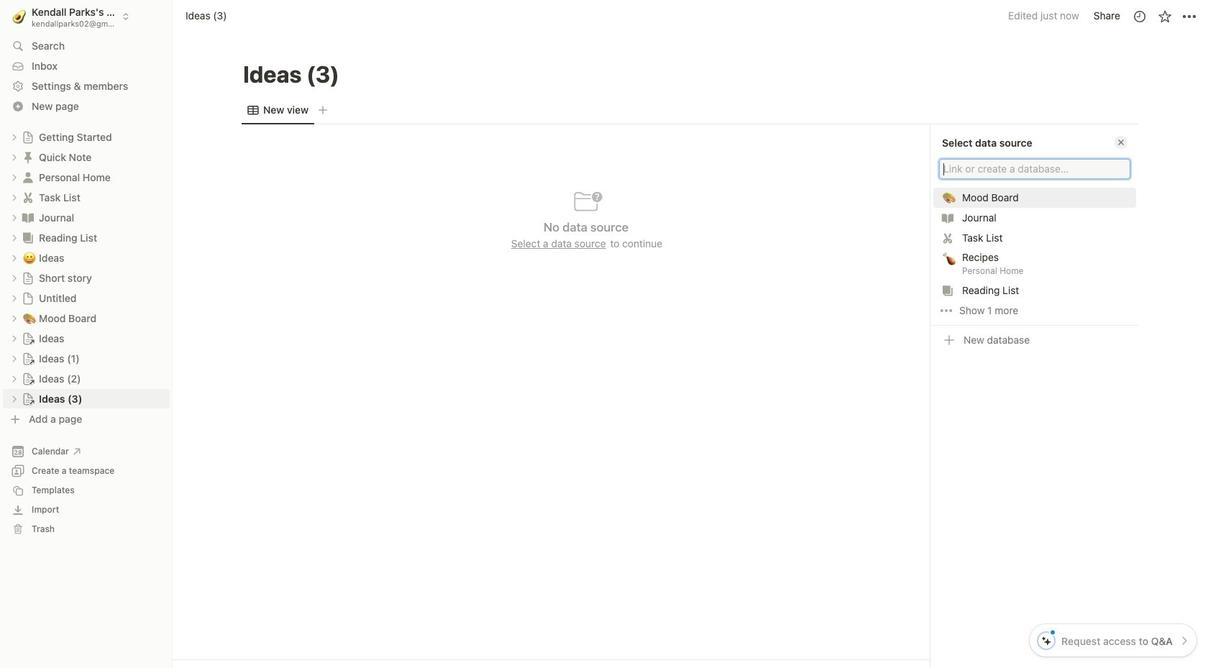 Task type: vqa. For each thing, say whether or not it's contained in the screenshot.
sixth Open image from the bottom
yes



Task type: locate. For each thing, give the bounding box(es) containing it.
2 open image from the top
[[10, 173, 19, 182]]

open image
[[10, 133, 19, 141], [10, 173, 19, 182], [10, 193, 19, 202], [10, 213, 19, 222], [10, 234, 19, 242], [10, 314, 19, 323], [10, 354, 19, 363], [10, 375, 19, 383], [10, 395, 19, 403]]

tab list
[[242, 96, 1140, 125]]

5 open image from the top
[[10, 334, 19, 343]]

🥑 image
[[12, 7, 26, 25]]

open image
[[10, 153, 19, 162], [10, 254, 19, 262], [10, 274, 19, 282], [10, 294, 19, 303], [10, 334, 19, 343]]

7 open image from the top
[[10, 354, 19, 363]]

tab
[[242, 100, 315, 120]]

1 open image from the top
[[10, 133, 19, 141]]

4 open image from the top
[[10, 294, 19, 303]]

change page icon image
[[22, 131, 35, 144], [21, 150, 35, 164], [21, 170, 35, 185], [21, 190, 35, 205], [21, 210, 35, 225], [21, 231, 35, 245], [22, 272, 35, 285], [22, 292, 35, 305], [22, 332, 35, 345], [22, 352, 35, 365], [22, 372, 35, 385], [22, 393, 35, 405]]

8 open image from the top
[[10, 375, 19, 383]]

🎨 image
[[23, 310, 36, 326]]

2 open image from the top
[[10, 254, 19, 262]]



Task type: describe. For each thing, give the bounding box(es) containing it.
4 open image from the top
[[10, 213, 19, 222]]

1 open image from the top
[[10, 153, 19, 162]]

5 open image from the top
[[10, 234, 19, 242]]

🎨 image
[[943, 190, 956, 206]]

3 open image from the top
[[10, 193, 19, 202]]

updates image
[[1133, 9, 1147, 23]]

9 open image from the top
[[10, 395, 19, 403]]

favorite image
[[1158, 9, 1173, 23]]

😀 image
[[23, 249, 36, 266]]

Link or create a database… text field
[[944, 162, 1127, 177]]

🍗 image
[[943, 251, 956, 267]]

6 open image from the top
[[10, 314, 19, 323]]

3 open image from the top
[[10, 274, 19, 282]]



